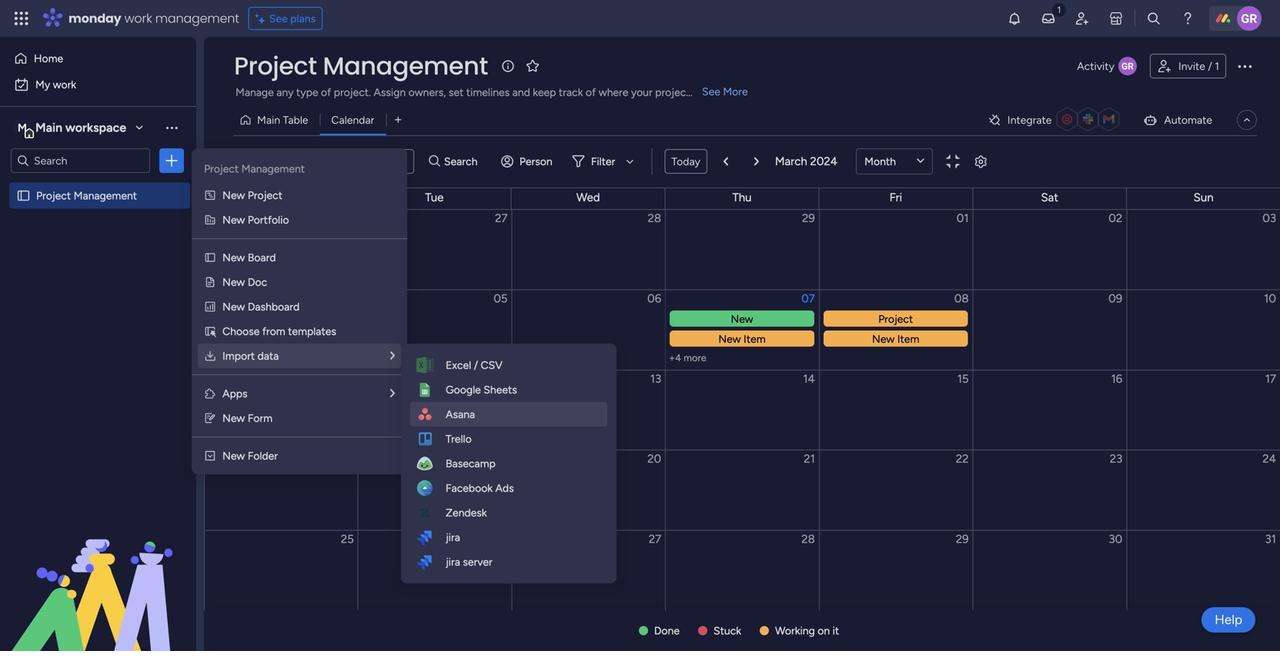 Task type: describe. For each thing, give the bounding box(es) containing it.
main for main workspace
[[35, 120, 62, 135]]

see for see plans
[[269, 12, 288, 25]]

see more
[[702, 85, 748, 98]]

1 image
[[1052, 1, 1066, 18]]

stuck
[[714, 625, 741, 638]]

search everything image
[[1146, 11, 1161, 26]]

home
[[34, 52, 63, 65]]

manage
[[236, 86, 274, 99]]

project up new project image
[[204, 162, 239, 175]]

on
[[818, 625, 830, 638]]

tue
[[425, 191, 444, 205]]

facebook ads
[[446, 482, 514, 495]]

workspace image
[[15, 119, 30, 136]]

monday marketplace image
[[1108, 11, 1124, 26]]

more
[[723, 85, 748, 98]]

board
[[248, 251, 276, 264]]

march 2024
[[775, 155, 838, 168]]

apps image
[[204, 388, 216, 400]]

workspace
[[65, 120, 126, 135]]

more
[[684, 352, 706, 364]]

calendar button
[[320, 108, 386, 132]]

march
[[775, 155, 807, 168]]

help image
[[1180, 11, 1195, 26]]

list arrow image for apps
[[390, 388, 395, 399]]

import data
[[222, 350, 279, 363]]

new folder
[[222, 450, 278, 463]]

today
[[671, 155, 700, 168]]

calendar
[[331, 114, 374, 127]]

update feed image
[[1041, 11, 1056, 26]]

from
[[262, 325, 285, 338]]

any
[[277, 86, 294, 99]]

zendesk
[[446, 507, 487, 520]]

new for new form
[[222, 412, 245, 425]]

manage any type of project. assign owners, set timelines and keep track of where your project stands.
[[236, 86, 727, 99]]

my work link
[[9, 72, 187, 97]]

excel / csv
[[446, 359, 503, 372]]

new for new doc
[[222, 276, 245, 289]]

owners,
[[408, 86, 446, 99]]

excel
[[446, 359, 471, 372]]

new doc
[[222, 276, 267, 289]]

m
[[18, 121, 27, 134]]

asana
[[446, 408, 475, 421]]

new for new portfolio
[[222, 214, 245, 227]]

new portfolio image
[[204, 214, 216, 226]]

new portfolio
[[222, 214, 289, 227]]

list arrow image
[[754, 157, 759, 166]]

timelines
[[466, 86, 510, 99]]

and
[[512, 86, 530, 99]]

show board description image
[[499, 58, 517, 74]]

sun
[[1193, 191, 1213, 205]]

invite / 1 button
[[1150, 54, 1226, 79]]

form image
[[204, 413, 216, 425]]

add view image
[[395, 114, 401, 126]]

management
[[155, 10, 239, 27]]

new form
[[222, 412, 272, 425]]

project management inside menu
[[204, 162, 305, 175]]

/ for invite
[[1208, 60, 1212, 73]]

activity
[[1077, 60, 1114, 73]]

add to favorites image
[[525, 58, 540, 74]]

filter
[[591, 155, 615, 168]]

Search in workspace field
[[32, 152, 129, 170]]

see plans button
[[248, 7, 323, 30]]

today button
[[664, 149, 707, 174]]

help button
[[1202, 608, 1255, 633]]

work for my
[[53, 78, 76, 91]]

management inside list box
[[74, 189, 137, 202]]

thu
[[732, 191, 752, 205]]

person button
[[495, 149, 562, 174]]

new for new project
[[222, 189, 245, 202]]

import data image
[[204, 350, 216, 363]]

set
[[449, 86, 464, 99]]

add widget
[[351, 155, 407, 168]]

see more link
[[700, 84, 749, 99]]

mon
[[269, 191, 292, 205]]

+4
[[669, 352, 681, 364]]

data
[[258, 350, 279, 363]]

list arrow image for import data
[[390, 351, 395, 362]]

monday work management
[[69, 10, 239, 27]]

facebook
[[446, 482, 493, 495]]

project up portfolio
[[248, 189, 282, 202]]

service icon image
[[204, 276, 216, 289]]

new for new board
[[222, 251, 245, 264]]

csv
[[481, 359, 503, 372]]

2 of from the left
[[586, 86, 596, 99]]

automate
[[1164, 114, 1212, 127]]

menu containing project management
[[192, 149, 407, 475]]

automate button
[[1136, 108, 1218, 132]]

workspace options image
[[164, 120, 179, 135]]

form
[[248, 412, 272, 425]]

where
[[599, 86, 628, 99]]

project.
[[334, 86, 371, 99]]

working
[[775, 625, 815, 638]]

project management inside list box
[[36, 189, 137, 202]]

track
[[559, 86, 583, 99]]



Task type: locate. For each thing, give the bounding box(es) containing it.
0 vertical spatial management
[[323, 49, 488, 83]]

main for main table
[[257, 114, 280, 127]]

1 horizontal spatial of
[[586, 86, 596, 99]]

add widget button
[[323, 149, 414, 174]]

add
[[351, 155, 371, 168]]

1 vertical spatial work
[[53, 78, 76, 91]]

1 vertical spatial /
[[474, 359, 478, 372]]

new right new dashboard image
[[222, 301, 245, 314]]

workspace selection element
[[15, 119, 129, 139]]

notifications image
[[1007, 11, 1022, 26]]

0 horizontal spatial of
[[321, 86, 331, 99]]

see left plans
[[269, 12, 288, 25]]

1 horizontal spatial work
[[124, 10, 152, 27]]

main table button
[[233, 108, 320, 132]]

main right workspace icon
[[35, 120, 62, 135]]

greg robinson image
[[1237, 6, 1262, 31]]

templates
[[288, 325, 336, 338]]

1 vertical spatial management
[[241, 162, 305, 175]]

Project Management field
[[230, 49, 492, 83]]

my
[[35, 78, 50, 91]]

lottie animation image
[[0, 496, 196, 652]]

0 vertical spatial work
[[124, 10, 152, 27]]

jira
[[446, 531, 460, 545], [446, 556, 460, 569]]

done
[[654, 625, 680, 638]]

project management up "new project" at the left top
[[204, 162, 305, 175]]

new right new folder icon
[[222, 450, 245, 463]]

new for new task
[[239, 155, 262, 168]]

new right new project image
[[222, 189, 245, 202]]

sheets
[[484, 384, 517, 397]]

assign
[[374, 86, 406, 99]]

main left the table
[[257, 114, 280, 127]]

2 vertical spatial list arrow image
[[390, 388, 395, 399]]

/ for excel
[[474, 359, 478, 372]]

keep
[[533, 86, 556, 99]]

options image
[[1235, 57, 1254, 75]]

1 horizontal spatial see
[[702, 85, 720, 98]]

dashboard
[[248, 301, 300, 314]]

project
[[655, 86, 690, 99]]

of right track
[[586, 86, 596, 99]]

jira left server
[[446, 556, 460, 569]]

1 horizontal spatial /
[[1208, 60, 1212, 73]]

2 vertical spatial project management
[[36, 189, 137, 202]]

lottie animation element
[[0, 496, 196, 652]]

see plans
[[269, 12, 316, 25]]

month
[[864, 155, 896, 168]]

new right new board image
[[222, 251, 245, 264]]

work right my
[[53, 78, 76, 91]]

management down search in workspace field
[[74, 189, 137, 202]]

new
[[239, 155, 262, 168], [222, 189, 245, 202], [222, 214, 245, 227], [222, 251, 245, 264], [222, 276, 245, 289], [222, 301, 245, 314], [222, 412, 245, 425], [222, 450, 245, 463]]

project right public board image
[[36, 189, 71, 202]]

new dashboard image
[[204, 301, 216, 313]]

0 horizontal spatial see
[[269, 12, 288, 25]]

task
[[265, 155, 284, 168]]

see
[[269, 12, 288, 25], [702, 85, 720, 98]]

0 vertical spatial project management
[[234, 49, 488, 83]]

1
[[1215, 60, 1219, 73]]

angle down image
[[298, 156, 305, 167]]

main inside 'button'
[[257, 114, 280, 127]]

1 horizontal spatial main
[[257, 114, 280, 127]]

new folder image
[[204, 450, 216, 463]]

help
[[1215, 613, 1242, 628]]

new right "form" image
[[222, 412, 245, 425]]

monday
[[69, 10, 121, 27]]

working on it
[[775, 625, 839, 638]]

2 horizontal spatial management
[[323, 49, 488, 83]]

it
[[833, 625, 839, 638]]

choose from templates
[[222, 325, 336, 338]]

my work option
[[9, 72, 187, 97]]

2 jira from the top
[[446, 556, 460, 569]]

0 horizontal spatial /
[[474, 359, 478, 372]]

wed
[[576, 191, 600, 205]]

new task
[[239, 155, 284, 168]]

1 vertical spatial list arrow image
[[390, 351, 395, 362]]

invite / 1
[[1178, 60, 1219, 73]]

project management up project.
[[234, 49, 488, 83]]

type
[[296, 86, 318, 99]]

new task button
[[233, 149, 291, 174]]

option
[[0, 182, 196, 185]]

/ left csv
[[474, 359, 478, 372]]

/ inside button
[[1208, 60, 1212, 73]]

invite
[[1178, 60, 1205, 73]]

/ left 1
[[1208, 60, 1212, 73]]

trello
[[446, 433, 472, 446]]

new right service icon
[[222, 276, 245, 289]]

select product image
[[14, 11, 29, 26]]

jira for jira server
[[446, 556, 460, 569]]

new project
[[222, 189, 282, 202]]

0 horizontal spatial work
[[53, 78, 76, 91]]

new board
[[222, 251, 276, 264]]

jira server
[[446, 556, 492, 569]]

0 vertical spatial /
[[1208, 60, 1212, 73]]

1 jira from the top
[[446, 531, 460, 545]]

work inside option
[[53, 78, 76, 91]]

work right monday
[[124, 10, 152, 27]]

main table
[[257, 114, 308, 127]]

list arrow image left list arrow image
[[723, 157, 728, 166]]

list arrow image
[[723, 157, 728, 166], [390, 351, 395, 362], [390, 388, 395, 399]]

0 horizontal spatial management
[[74, 189, 137, 202]]

new project image
[[204, 189, 216, 202]]

new for new dashboard
[[222, 301, 245, 314]]

new right the new portfolio icon
[[222, 214, 245, 227]]

collapse board header image
[[1241, 114, 1253, 126]]

folder
[[248, 450, 278, 463]]

my work
[[35, 78, 76, 91]]

2024
[[810, 155, 838, 168]]

list arrow image left google
[[390, 388, 395, 399]]

fri
[[889, 191, 902, 205]]

project management list box
[[0, 180, 196, 417]]

google sheets
[[446, 384, 517, 397]]

plans
[[290, 12, 316, 25]]

menu
[[192, 149, 407, 475]]

invite members image
[[1074, 11, 1090, 26]]

+4 more link
[[669, 352, 818, 364]]

integrate
[[1007, 114, 1052, 127]]

see for see more
[[702, 85, 720, 98]]

0 horizontal spatial main
[[35, 120, 62, 135]]

main inside workspace selection element
[[35, 120, 62, 135]]

1 horizontal spatial management
[[241, 162, 305, 175]]

main workspace
[[35, 120, 126, 135]]

work
[[124, 10, 152, 27], [53, 78, 76, 91]]

google
[[446, 384, 481, 397]]

new left task
[[239, 155, 262, 168]]

arrow down image
[[621, 152, 639, 171]]

1 vertical spatial project management
[[204, 162, 305, 175]]

see inside button
[[269, 12, 288, 25]]

/
[[1208, 60, 1212, 73], [474, 359, 478, 372]]

activity button
[[1071, 54, 1144, 79]]

options image
[[164, 153, 179, 169]]

work for monday
[[124, 10, 152, 27]]

v2 search image
[[429, 153, 440, 170]]

choose from templates image
[[204, 326, 216, 338]]

doc
[[248, 276, 267, 289]]

widget
[[374, 155, 407, 168]]

1 vertical spatial see
[[702, 85, 720, 98]]

public board image
[[16, 189, 31, 203]]

new board image
[[204, 252, 216, 264]]

sat
[[1041, 191, 1058, 205]]

0 vertical spatial list arrow image
[[723, 157, 728, 166]]

project inside list box
[[36, 189, 71, 202]]

new for new folder
[[222, 450, 245, 463]]

stands.
[[693, 86, 727, 99]]

new dashboard
[[222, 301, 300, 314]]

0 vertical spatial jira
[[446, 531, 460, 545]]

table
[[283, 114, 308, 127]]

project management
[[234, 49, 488, 83], [204, 162, 305, 175], [36, 189, 137, 202]]

main
[[257, 114, 280, 127], [35, 120, 62, 135]]

integrate button
[[981, 104, 1130, 136]]

ads
[[495, 482, 514, 495]]

see left more on the top right of the page
[[702, 85, 720, 98]]

basecamp
[[446, 458, 495, 471]]

server
[[463, 556, 492, 569]]

jira down zendesk
[[446, 531, 460, 545]]

project management down search in workspace field
[[36, 189, 137, 202]]

filter button
[[566, 149, 639, 174]]

0 vertical spatial see
[[269, 12, 288, 25]]

management up assign
[[323, 49, 488, 83]]

jira for jira
[[446, 531, 460, 545]]

project up any
[[234, 49, 317, 83]]

portfolio
[[248, 214, 289, 227]]

2 vertical spatial management
[[74, 189, 137, 202]]

new inside button
[[239, 155, 262, 168]]

list arrow image left excel
[[390, 351, 395, 362]]

1 of from the left
[[321, 86, 331, 99]]

management up mon in the left top of the page
[[241, 162, 305, 175]]

Search field
[[440, 151, 486, 172]]

of right type
[[321, 86, 331, 99]]

1 vertical spatial jira
[[446, 556, 460, 569]]

home option
[[9, 46, 187, 71]]

choose
[[222, 325, 260, 338]]

apps
[[222, 388, 247, 401]]

your
[[631, 86, 652, 99]]



Task type: vqa. For each thing, say whether or not it's contained in the screenshot.
'your' within Boost your workflow in minutes with ready-made templates
no



